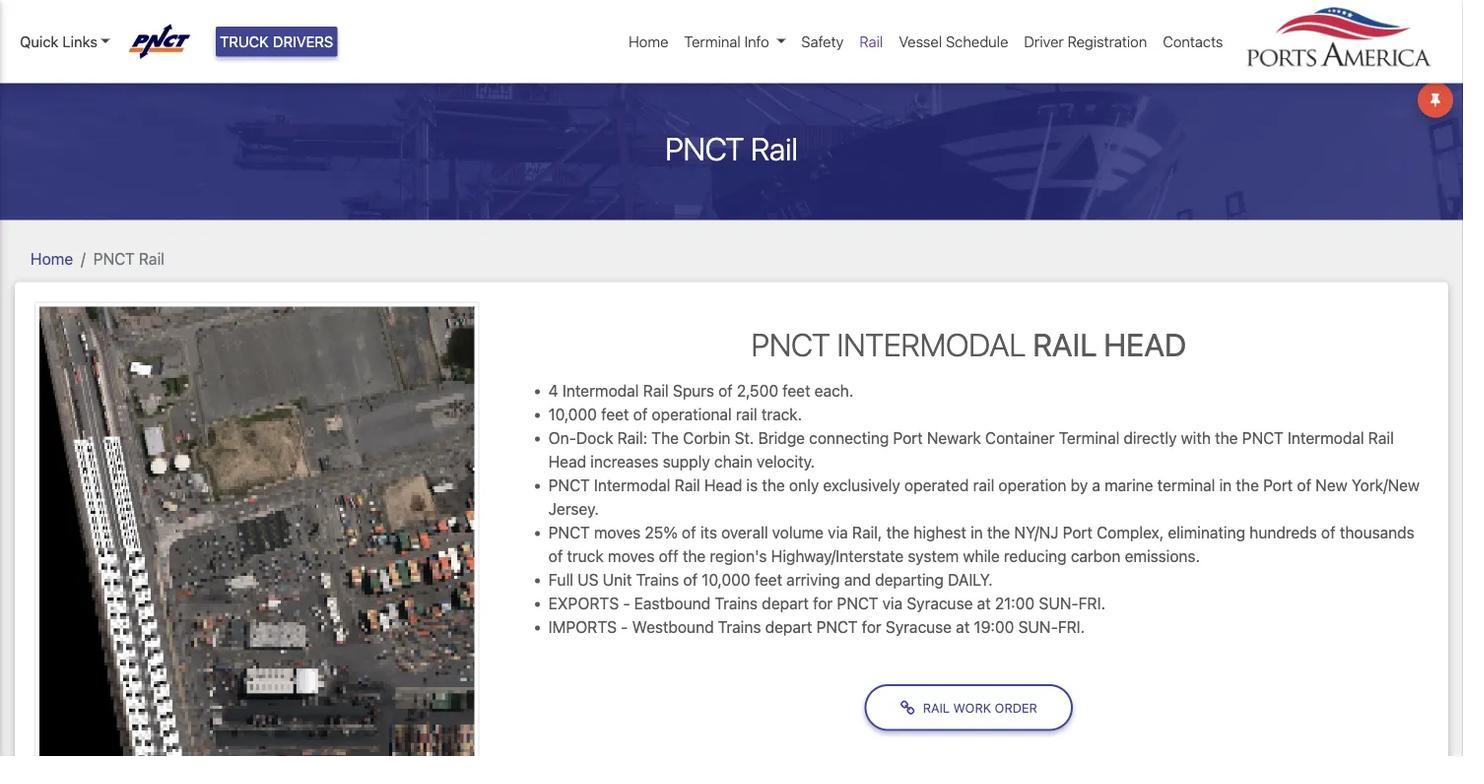 Task type: vqa. For each thing, say whether or not it's contained in the screenshot.
left The Home 'link'
yes



Task type: locate. For each thing, give the bounding box(es) containing it.
home
[[629, 33, 668, 50], [31, 249, 73, 268]]

while
[[963, 547, 1000, 566]]

port left 'newark'
[[893, 429, 923, 448]]

track.
[[762, 405, 802, 424]]

0 horizontal spatial in
[[971, 524, 983, 542]]

supply
[[663, 453, 710, 471]]

port up carbon
[[1063, 524, 1093, 542]]

exports
[[549, 595, 619, 613]]

intermodal up new
[[1288, 429, 1364, 448]]

10,000
[[549, 405, 597, 424], [702, 571, 750, 590]]

driver
[[1024, 33, 1064, 50]]

0 vertical spatial rail
[[736, 405, 757, 424]]

10,000 down region's at bottom
[[702, 571, 750, 590]]

the right off at left bottom
[[683, 547, 706, 566]]

4 intermodal rail spurs of 2,500 feet each. 10,000 feet of operational rail track. on-dock rail:  the corbin st. bridge connecting port newark container terminal directly with the pnct intermodal rail head increases supply chain velocity. pnct intermodal rail head is the only exclusively operated rail operation by a marine terminal in the port of new york/new jersey. pnct moves 25% of its overall volume via rail, the highest in the ny/nj port complex, eliminating hundreds of thousands of truck moves off the region's highway/interstate system while reducing carbon emissions. full us unit trains of 10,000 feet arriving and departing daily. exports - eastbound trains depart for pnct via syracuse at 21:00 sun-fri. imports - westbound trains depart pnct for syracuse at 19:00 sun-fri.
[[549, 382, 1420, 637]]

0 horizontal spatial at
[[956, 618, 970, 637]]

-
[[623, 595, 630, 613], [621, 618, 628, 637]]

head up directly
[[1104, 326, 1186, 363]]

trains right westbound on the left bottom of the page
[[718, 618, 761, 637]]

0 vertical spatial fri.
[[1079, 595, 1106, 613]]

1 horizontal spatial rail
[[973, 476, 995, 495]]

1 vertical spatial head
[[549, 453, 586, 471]]

1 horizontal spatial pnct rail
[[665, 130, 798, 167]]

0 horizontal spatial terminal
[[684, 33, 741, 50]]

0 horizontal spatial 10,000
[[549, 405, 597, 424]]

1 vertical spatial in
[[971, 524, 983, 542]]

rail image
[[34, 302, 480, 758]]

by
[[1071, 476, 1088, 495]]

port up hundreds
[[1263, 476, 1293, 495]]

0 horizontal spatial port
[[893, 429, 923, 448]]

via up highway/interstate
[[828, 524, 848, 542]]

eliminating
[[1168, 524, 1246, 542]]

each.
[[815, 382, 854, 401]]

at left 19:00
[[956, 618, 970, 637]]

dock
[[576, 429, 613, 448]]

safety link
[[794, 23, 852, 61]]

2 vertical spatial feet
[[755, 571, 782, 590]]

1 horizontal spatial home
[[629, 33, 668, 50]]

head down chain
[[704, 476, 742, 495]]

depart
[[762, 595, 809, 613], [765, 618, 812, 637]]

feet up the 'rail:'
[[601, 405, 629, 424]]

rail right operated
[[973, 476, 995, 495]]

daily.
[[948, 571, 993, 590]]

sun- down 21:00
[[1019, 618, 1058, 637]]

1 vertical spatial 10,000
[[702, 571, 750, 590]]

quick links link
[[20, 31, 110, 53]]

in up while
[[971, 524, 983, 542]]

in
[[1219, 476, 1232, 495], [971, 524, 983, 542]]

at up 19:00
[[977, 595, 991, 613]]

2 horizontal spatial head
[[1104, 326, 1186, 363]]

pnct rail
[[665, 130, 798, 167], [93, 249, 164, 268]]

0 vertical spatial home link
[[621, 23, 676, 61]]

truck drivers link
[[216, 27, 337, 57]]

highway/interstate
[[771, 547, 904, 566]]

1 vertical spatial for
[[862, 618, 882, 637]]

drivers
[[273, 33, 333, 50]]

feet up track.
[[783, 382, 811, 401]]

2 vertical spatial head
[[704, 476, 742, 495]]

vessel
[[899, 33, 942, 50]]

trains down region's at bottom
[[715, 595, 758, 613]]

syracuse
[[907, 595, 973, 613], [886, 618, 952, 637]]

of right hundreds
[[1321, 524, 1336, 542]]

home link
[[621, 23, 676, 61], [31, 249, 73, 268]]

1 horizontal spatial port
[[1063, 524, 1093, 542]]

0 vertical spatial -
[[623, 595, 630, 613]]

in right terminal
[[1219, 476, 1232, 495]]

0 vertical spatial for
[[813, 595, 833, 613]]

the up while
[[987, 524, 1010, 542]]

sun- right 21:00
[[1039, 595, 1079, 613]]

0 vertical spatial in
[[1219, 476, 1232, 495]]

for down and
[[862, 618, 882, 637]]

schedule
[[946, 33, 1008, 50]]

intermodal right 4
[[562, 382, 639, 401]]

st.
[[735, 429, 754, 448]]

for down arriving
[[813, 595, 833, 613]]

0 vertical spatial depart
[[762, 595, 809, 613]]

rail
[[860, 33, 883, 50], [751, 130, 798, 167], [139, 249, 164, 268], [1033, 326, 1097, 363], [643, 382, 669, 401], [1368, 429, 1394, 448], [675, 476, 700, 495], [923, 701, 950, 716]]

1 vertical spatial syracuse
[[886, 618, 952, 637]]

links
[[62, 33, 97, 50]]

1 vertical spatial pnct rail
[[93, 249, 164, 268]]

0 horizontal spatial home
[[31, 249, 73, 268]]

1 vertical spatial feet
[[601, 405, 629, 424]]

feet
[[783, 382, 811, 401], [601, 405, 629, 424], [755, 571, 782, 590]]

increases
[[591, 453, 659, 471]]

of left its
[[682, 524, 696, 542]]

0 vertical spatial head
[[1104, 326, 1186, 363]]

safety
[[801, 33, 844, 50]]

0 vertical spatial 10,000
[[549, 405, 597, 424]]

with
[[1181, 429, 1211, 448]]

1 horizontal spatial head
[[704, 476, 742, 495]]

0 vertical spatial pnct rail
[[665, 130, 798, 167]]

1 vertical spatial -
[[621, 618, 628, 637]]

departing
[[875, 571, 944, 590]]

1 vertical spatial terminal
[[1059, 429, 1120, 448]]

trains
[[636, 571, 679, 590], [715, 595, 758, 613], [718, 618, 761, 637]]

1 vertical spatial rail
[[973, 476, 995, 495]]

feet down region's at bottom
[[755, 571, 782, 590]]

marine
[[1105, 476, 1153, 495]]

registration
[[1068, 33, 1147, 50]]

rail,
[[852, 524, 882, 542]]

terminal up a
[[1059, 429, 1120, 448]]

2 vertical spatial trains
[[718, 618, 761, 637]]

head down on-
[[549, 453, 586, 471]]

0 horizontal spatial rail
[[736, 405, 757, 424]]

port
[[893, 429, 923, 448], [1263, 476, 1293, 495], [1063, 524, 1093, 542]]

1 vertical spatial home link
[[31, 249, 73, 268]]

york/new
[[1352, 476, 1420, 495]]

1 vertical spatial port
[[1263, 476, 1293, 495]]

1 horizontal spatial terminal
[[1059, 429, 1120, 448]]

full
[[549, 571, 573, 590]]

terminal left info
[[684, 33, 741, 50]]

moves up truck
[[594, 524, 641, 542]]

operation
[[999, 476, 1067, 495]]

2 vertical spatial port
[[1063, 524, 1093, 542]]

1 horizontal spatial 10,000
[[702, 571, 750, 590]]

moves up unit
[[608, 547, 655, 566]]

region's
[[710, 547, 767, 566]]

1 horizontal spatial for
[[862, 618, 882, 637]]

of up eastbound at the bottom left of the page
[[683, 571, 698, 590]]

link image
[[900, 701, 923, 717]]

newark
[[927, 429, 981, 448]]

via
[[828, 524, 848, 542], [883, 595, 903, 613]]

fri.
[[1079, 595, 1106, 613], [1058, 618, 1085, 637]]

0 horizontal spatial home link
[[31, 249, 73, 268]]

21:00
[[995, 595, 1035, 613]]

- right imports
[[621, 618, 628, 637]]

1 vertical spatial via
[[883, 595, 903, 613]]

chain
[[714, 453, 753, 471]]

rail
[[736, 405, 757, 424], [973, 476, 995, 495]]

moves
[[594, 524, 641, 542], [608, 547, 655, 566]]

10,000 up on-
[[549, 405, 597, 424]]

0 horizontal spatial via
[[828, 524, 848, 542]]

arriving
[[787, 571, 840, 590]]

of right "spurs"
[[718, 382, 733, 401]]

highest
[[914, 524, 967, 542]]

contacts link
[[1155, 23, 1231, 61]]

1 vertical spatial at
[[956, 618, 970, 637]]

for
[[813, 595, 833, 613], [862, 618, 882, 637]]

overall
[[721, 524, 768, 542]]

contacts
[[1163, 33, 1223, 50]]

imports
[[549, 618, 617, 637]]

via down departing
[[883, 595, 903, 613]]

sun-
[[1039, 595, 1079, 613], [1019, 618, 1058, 637]]

rail up st.
[[736, 405, 757, 424]]

and
[[844, 571, 871, 590]]

1 vertical spatial moves
[[608, 547, 655, 566]]

the
[[1215, 429, 1238, 448], [762, 476, 785, 495], [1236, 476, 1259, 495], [886, 524, 910, 542], [987, 524, 1010, 542], [683, 547, 706, 566]]

- down unit
[[623, 595, 630, 613]]

intermodal
[[837, 326, 1026, 363], [562, 382, 639, 401], [1288, 429, 1364, 448], [594, 476, 671, 495]]

1 vertical spatial home
[[31, 249, 73, 268]]

1 horizontal spatial at
[[977, 595, 991, 613]]

driver registration
[[1024, 33, 1147, 50]]

intermodal down increases
[[594, 476, 671, 495]]

trains down off at left bottom
[[636, 571, 679, 590]]

its
[[700, 524, 717, 542]]

of left new
[[1297, 476, 1312, 495]]

0 vertical spatial home
[[629, 33, 668, 50]]



Task type: describe. For each thing, give the bounding box(es) containing it.
jersey.
[[549, 500, 599, 519]]

system
[[908, 547, 959, 566]]

1 vertical spatial sun-
[[1019, 618, 1058, 637]]

the
[[652, 429, 679, 448]]

us
[[578, 571, 599, 590]]

truck drivers
[[220, 33, 333, 50]]

westbound
[[632, 618, 714, 637]]

work
[[953, 701, 991, 716]]

2,500
[[737, 382, 779, 401]]

container
[[985, 429, 1055, 448]]

0 vertical spatial moves
[[594, 524, 641, 542]]

0 vertical spatial sun-
[[1039, 595, 1079, 613]]

driver registration link
[[1016, 23, 1155, 61]]

1 horizontal spatial home link
[[621, 23, 676, 61]]

rail inside 'link'
[[860, 33, 883, 50]]

0 vertical spatial at
[[977, 595, 991, 613]]

vessel schedule link
[[891, 23, 1016, 61]]

of up the 'rail:'
[[633, 405, 648, 424]]

info
[[744, 33, 769, 50]]

0 horizontal spatial for
[[813, 595, 833, 613]]

corbin
[[683, 429, 731, 448]]

19:00
[[974, 618, 1014, 637]]

volume
[[772, 524, 824, 542]]

the right with
[[1215, 429, 1238, 448]]

1 vertical spatial fri.
[[1058, 618, 1085, 637]]

quick links
[[20, 33, 97, 50]]

operational
[[652, 405, 732, 424]]

truck
[[567, 547, 604, 566]]

0 vertical spatial trains
[[636, 571, 679, 590]]

the right rail,
[[886, 524, 910, 542]]

bridge
[[758, 429, 805, 448]]

the right is on the bottom of page
[[762, 476, 785, 495]]

exclusively
[[823, 476, 900, 495]]

velocity.
[[757, 453, 815, 471]]

terminal inside 4 intermodal rail spurs of 2,500 feet each. 10,000 feet of operational rail track. on-dock rail:  the corbin st. bridge connecting port newark container terminal directly with the pnct intermodal rail head increases supply chain velocity. pnct intermodal rail head is the only exclusively operated rail operation by a marine terminal in the port of new york/new jersey. pnct moves 25% of its overall volume via rail, the highest in the ny/nj port complex, eliminating hundreds of thousands of truck moves off the region's highway/interstate system while reducing carbon emissions. full us unit trains of 10,000 feet arriving and departing daily. exports - eastbound trains depart for pnct via syracuse at 21:00 sun-fri. imports - westbound trains depart pnct for syracuse at 19:00 sun-fri.
[[1059, 429, 1120, 448]]

off
[[659, 547, 679, 566]]

0 vertical spatial feet
[[783, 382, 811, 401]]

0 horizontal spatial pnct rail
[[93, 249, 164, 268]]

vessel schedule
[[899, 33, 1008, 50]]

truck
[[220, 33, 269, 50]]

a
[[1092, 476, 1101, 495]]

emissions.
[[1125, 547, 1200, 566]]

1 vertical spatial trains
[[715, 595, 758, 613]]

0 vertical spatial terminal
[[684, 33, 741, 50]]

order
[[995, 701, 1037, 716]]

quick
[[20, 33, 59, 50]]

0 vertical spatial via
[[828, 524, 848, 542]]

0 vertical spatial port
[[893, 429, 923, 448]]

rail:
[[617, 429, 647, 448]]

is
[[746, 476, 758, 495]]

4
[[549, 382, 558, 401]]

directly
[[1124, 429, 1177, 448]]

0 horizontal spatial head
[[549, 453, 586, 471]]

spurs
[[673, 382, 714, 401]]

ny/nj
[[1014, 524, 1059, 542]]

of up full
[[549, 547, 563, 566]]

terminal info
[[684, 33, 769, 50]]

the up hundreds
[[1236, 476, 1259, 495]]

operated
[[905, 476, 969, 495]]

2 horizontal spatial port
[[1263, 476, 1293, 495]]

carbon
[[1071, 547, 1121, 566]]

1 horizontal spatial via
[[883, 595, 903, 613]]

rail work order
[[923, 701, 1037, 716]]

on-
[[549, 429, 576, 448]]

unit
[[603, 571, 632, 590]]

hundreds
[[1250, 524, 1317, 542]]

rail work order link
[[865, 685, 1073, 732]]

complex,
[[1097, 524, 1164, 542]]

1 vertical spatial depart
[[765, 618, 812, 637]]

terminal
[[1158, 476, 1215, 495]]

intermodal up 'newark'
[[837, 326, 1026, 363]]

terminal info link
[[676, 23, 794, 61]]

only
[[789, 476, 819, 495]]

0 vertical spatial syracuse
[[907, 595, 973, 613]]

reducing
[[1004, 547, 1067, 566]]

rail link
[[852, 23, 891, 61]]

new
[[1316, 476, 1348, 495]]

pnct intermodal rail head
[[751, 326, 1186, 363]]

thousands
[[1340, 524, 1415, 542]]

eastbound
[[634, 595, 711, 613]]

1 horizontal spatial in
[[1219, 476, 1232, 495]]

25%
[[645, 524, 678, 542]]

connecting
[[809, 429, 889, 448]]



